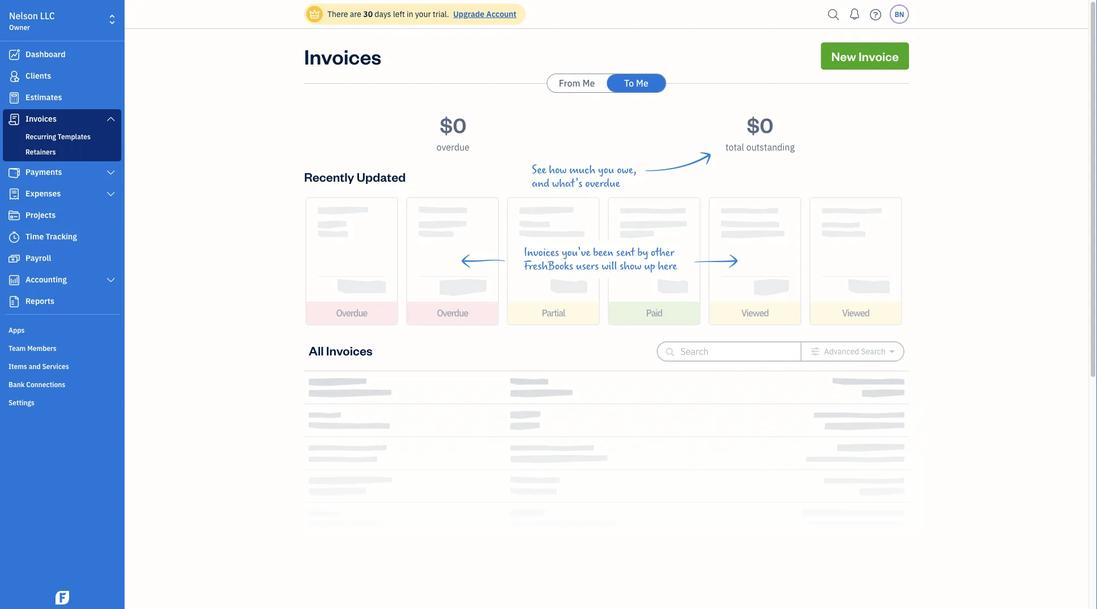Task type: describe. For each thing, give the bounding box(es) containing it.
see
[[532, 164, 547, 176]]

chevron large down image for accounting
[[106, 276, 116, 285]]

clients
[[26, 71, 51, 81]]

recurring templates link
[[5, 130, 119, 143]]

items and services link
[[3, 358, 121, 375]]

retainers
[[26, 147, 56, 156]]

trial.
[[433, 9, 449, 19]]

see how much you owe, and what's overdue
[[532, 164, 637, 190]]

team members link
[[3, 340, 121, 357]]

chevron large down image for expenses
[[106, 190, 116, 199]]

to me link
[[607, 74, 666, 92]]

upgrade
[[454, 9, 485, 19]]

and inside main element
[[29, 362, 41, 371]]

projects
[[26, 210, 56, 220]]

crown image
[[309, 8, 321, 20]]

$0 for $0 total outstanding
[[747, 111, 774, 138]]

total
[[726, 141, 745, 153]]

in
[[407, 9, 414, 19]]

$0 overdue
[[437, 111, 470, 153]]

$0 total outstanding
[[726, 111, 795, 153]]

$0 for $0 overdue
[[440, 111, 467, 138]]

llc
[[40, 10, 55, 22]]

new invoice link
[[822, 43, 910, 70]]

been
[[594, 247, 614, 259]]

apps
[[9, 326, 25, 335]]

there are 30 days left in your trial. upgrade account
[[328, 9, 517, 19]]

team members
[[9, 344, 57, 353]]

recurring
[[26, 132, 56, 141]]

show
[[620, 260, 642, 273]]

payments
[[26, 167, 62, 177]]

bank
[[9, 380, 25, 389]]

bn
[[895, 10, 905, 19]]

to me
[[625, 77, 649, 89]]

invoice
[[859, 48, 900, 64]]

expenses
[[26, 188, 61, 199]]

freshbooks
[[524, 260, 574, 273]]

invoices right all on the bottom of the page
[[326, 343, 373, 359]]

are
[[350, 9, 362, 19]]

freshbooks image
[[53, 592, 71, 605]]

sent
[[617, 247, 635, 259]]

recurring templates
[[26, 132, 91, 141]]

chevron large down image
[[106, 114, 116, 124]]

paid
[[647, 307, 663, 319]]

1 viewed from the left
[[742, 307, 769, 319]]

up
[[645, 260, 656, 273]]

partial
[[542, 307, 565, 319]]

settings link
[[3, 394, 121, 411]]

payroll link
[[3, 249, 121, 269]]

your
[[415, 9, 431, 19]]

recently
[[304, 169, 354, 185]]

days
[[375, 9, 391, 19]]

from me
[[559, 77, 595, 89]]

accounting
[[26, 275, 67, 285]]

overdue inside see how much you owe, and what's overdue
[[586, 177, 621, 190]]

estimates
[[26, 92, 62, 103]]

money image
[[7, 253, 21, 265]]

there
[[328, 9, 348, 19]]

owe,
[[617, 164, 637, 176]]

new invoice
[[832, 48, 900, 64]]

time tracking
[[26, 232, 77, 242]]

me for to me
[[637, 77, 649, 89]]

users
[[576, 260, 599, 273]]

will
[[602, 260, 618, 273]]

clients link
[[3, 66, 121, 87]]

nelson llc owner
[[9, 10, 55, 32]]

dashboard link
[[3, 45, 121, 65]]

expenses link
[[3, 184, 121, 205]]

bn button
[[890, 5, 910, 24]]

invoices inside invoices you've been sent by other freshbooks users will show up here
[[524, 247, 560, 259]]

from
[[559, 77, 581, 89]]

2 viewed from the left
[[843, 307, 870, 319]]



Task type: vqa. For each thing, say whether or not it's contained in the screenshot.
sell,
no



Task type: locate. For each thing, give the bounding box(es) containing it.
chevron large down image inside payments link
[[106, 168, 116, 177]]

team
[[9, 344, 26, 353]]

1 me from the left
[[583, 77, 595, 89]]

$0 inside $0 total outstanding
[[747, 111, 774, 138]]

payment image
[[7, 167, 21, 179]]

chevron large down image down the retainers link
[[106, 168, 116, 177]]

you
[[599, 164, 615, 176]]

0 horizontal spatial $0
[[440, 111, 467, 138]]

me
[[583, 77, 595, 89], [637, 77, 649, 89]]

from me link
[[548, 74, 607, 92]]

items and services
[[9, 362, 69, 371]]

me right to
[[637, 77, 649, 89]]

2 me from the left
[[637, 77, 649, 89]]

3 chevron large down image from the top
[[106, 276, 116, 285]]

viewed
[[742, 307, 769, 319], [843, 307, 870, 319]]

what's
[[552, 177, 583, 190]]

1 horizontal spatial $0
[[747, 111, 774, 138]]

tracking
[[46, 232, 77, 242]]

chart image
[[7, 275, 21, 286]]

connections
[[26, 380, 65, 389]]

main element
[[0, 0, 153, 610]]

0 vertical spatial and
[[532, 177, 550, 190]]

chevron large down image up the projects link
[[106, 190, 116, 199]]

Search text field
[[681, 343, 783, 361]]

1 chevron large down image from the top
[[106, 168, 116, 177]]

timer image
[[7, 232, 21, 243]]

search image
[[825, 6, 843, 23]]

$0 inside $0 overdue
[[440, 111, 467, 138]]

invoices link
[[3, 109, 121, 130]]

reports link
[[3, 292, 121, 312]]

1 horizontal spatial me
[[637, 77, 649, 89]]

owner
[[9, 23, 30, 32]]

30
[[363, 9, 373, 19]]

all
[[309, 343, 324, 359]]

nelson
[[9, 10, 38, 22]]

invoices you've been sent by other freshbooks users will show up here
[[524, 247, 678, 273]]

new
[[832, 48, 857, 64]]

chevron large down image for payments
[[106, 168, 116, 177]]

bank connections link
[[3, 376, 121, 393]]

0 horizontal spatial and
[[29, 362, 41, 371]]

$0
[[440, 111, 467, 138], [747, 111, 774, 138]]

payments link
[[3, 163, 121, 183]]

and
[[532, 177, 550, 190], [29, 362, 41, 371]]

0 horizontal spatial viewed
[[742, 307, 769, 319]]

1 $0 from the left
[[440, 111, 467, 138]]

all invoices
[[309, 343, 373, 359]]

dashboard
[[26, 49, 66, 60]]

chevron large down image inside "expenses" link
[[106, 190, 116, 199]]

left
[[393, 9, 405, 19]]

go to help image
[[867, 6, 885, 23]]

by
[[638, 247, 649, 259]]

invoices up recurring
[[26, 114, 57, 124]]

and right items
[[29, 362, 41, 371]]

report image
[[7, 296, 21, 308]]

chevron large down image down payroll link
[[106, 276, 116, 285]]

much
[[570, 164, 596, 176]]

members
[[27, 344, 57, 353]]

time tracking link
[[3, 227, 121, 248]]

2 vertical spatial chevron large down image
[[106, 276, 116, 285]]

me right the from
[[583, 77, 595, 89]]

invoices inside invoices link
[[26, 114, 57, 124]]

invoices down there
[[304, 43, 382, 69]]

settings
[[9, 398, 34, 408]]

reports
[[26, 296, 54, 307]]

bank connections
[[9, 380, 65, 389]]

estimates link
[[3, 88, 121, 108]]

1 horizontal spatial and
[[532, 177, 550, 190]]

projects link
[[3, 206, 121, 226]]

invoice image
[[7, 114, 21, 125]]

items
[[9, 362, 27, 371]]

me for from me
[[583, 77, 595, 89]]

invoices
[[304, 43, 382, 69], [26, 114, 57, 124], [524, 247, 560, 259], [326, 343, 373, 359]]

client image
[[7, 71, 21, 82]]

1 vertical spatial and
[[29, 362, 41, 371]]

here
[[658, 260, 678, 273]]

accounting link
[[3, 270, 121, 291]]

notifications image
[[846, 3, 864, 26]]

1 vertical spatial chevron large down image
[[106, 190, 116, 199]]

chevron large down image inside accounting link
[[106, 276, 116, 285]]

estimate image
[[7, 92, 21, 104]]

services
[[42, 362, 69, 371]]

0 horizontal spatial me
[[583, 77, 595, 89]]

upgrade account link
[[451, 9, 517, 19]]

templates
[[58, 132, 91, 141]]

updated
[[357, 169, 406, 185]]

other
[[651, 247, 675, 259]]

expense image
[[7, 189, 21, 200]]

how
[[549, 164, 567, 176]]

account
[[487, 9, 517, 19]]

2 $0 from the left
[[747, 111, 774, 138]]

retainers link
[[5, 145, 119, 159]]

1 horizontal spatial viewed
[[843, 307, 870, 319]]

you've
[[562, 247, 591, 259]]

and down see
[[532, 177, 550, 190]]

payroll
[[26, 253, 51, 264]]

and inside see how much you owe, and what's overdue
[[532, 177, 550, 190]]

chevron large down image
[[106, 168, 116, 177], [106, 190, 116, 199], [106, 276, 116, 285]]

time
[[26, 232, 44, 242]]

recently updated
[[304, 169, 406, 185]]

dashboard image
[[7, 49, 21, 61]]

to
[[625, 77, 634, 89]]

0 vertical spatial chevron large down image
[[106, 168, 116, 177]]

2 chevron large down image from the top
[[106, 190, 116, 199]]

invoices up freshbooks
[[524, 247, 560, 259]]

overdue
[[437, 141, 470, 153], [586, 177, 621, 190], [336, 307, 368, 319], [437, 307, 468, 319]]

outstanding
[[747, 141, 795, 153]]

apps link
[[3, 321, 121, 338]]

project image
[[7, 210, 21, 222]]



